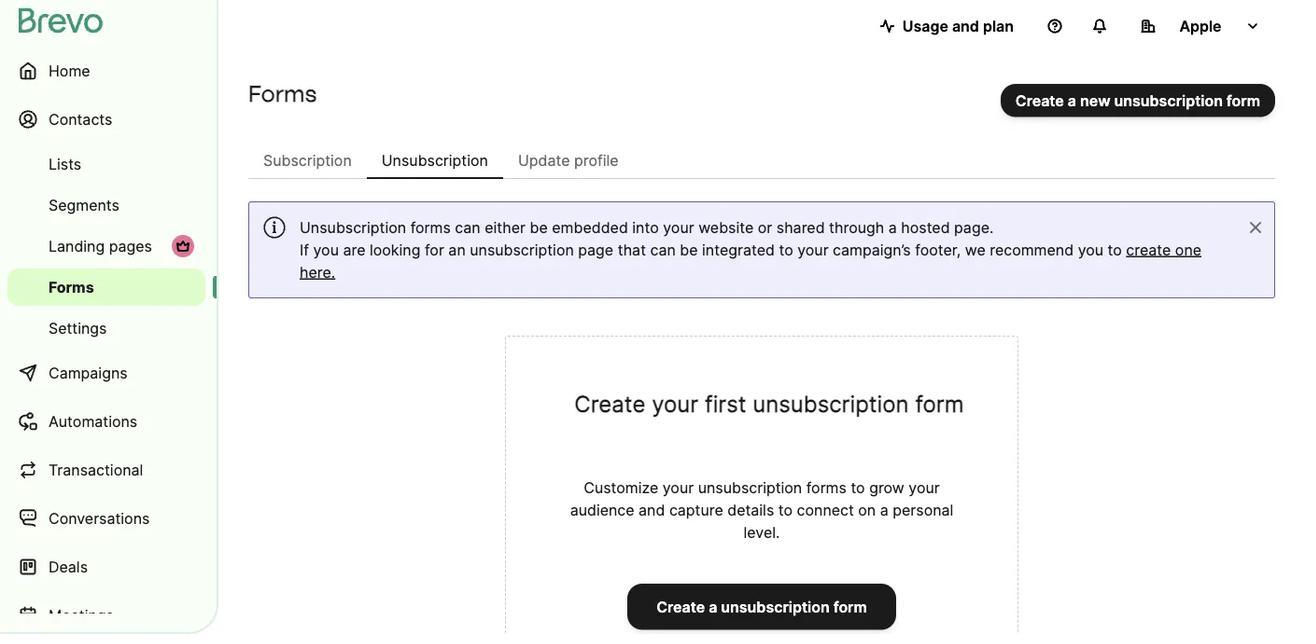Task type: vqa. For each thing, say whether or not it's contained in the screenshot.
Deals
yes



Task type: locate. For each thing, give the bounding box(es) containing it.
you
[[313, 241, 339, 259], [1078, 241, 1103, 259]]

plan
[[983, 17, 1014, 35]]

1 vertical spatial unsubscription
[[300, 218, 406, 237]]

profile
[[574, 151, 619, 169]]

or
[[758, 218, 772, 237]]

contacts
[[49, 110, 112, 128]]

1 horizontal spatial be
[[680, 241, 698, 259]]

forms
[[410, 218, 451, 237], [806, 479, 847, 497]]

1 vertical spatial be
[[680, 241, 698, 259]]

looking
[[370, 241, 421, 259]]

footer,
[[915, 241, 961, 259]]

0 vertical spatial and
[[952, 17, 979, 35]]

0 vertical spatial be
[[530, 218, 548, 237]]

1 horizontal spatial can
[[650, 241, 676, 259]]

unsubscription
[[382, 151, 488, 169], [300, 218, 406, 237]]

and inside customize your unsubscription forms to grow your audience and capture details to connect on a personal level.
[[639, 501, 665, 519]]

you right if
[[313, 241, 339, 259]]

1 horizontal spatial form
[[915, 390, 964, 418]]

a
[[1068, 91, 1076, 110], [888, 218, 897, 237], [880, 501, 888, 519], [709, 598, 717, 617]]

forms
[[248, 80, 317, 107], [49, 278, 94, 296]]

0 horizontal spatial you
[[313, 241, 339, 259]]

create a unsubscription form
[[656, 598, 867, 617]]

1 horizontal spatial you
[[1078, 241, 1103, 259]]

1 horizontal spatial forms
[[806, 479, 847, 497]]

personal
[[893, 501, 953, 519]]

unsubscription for unsubscription
[[382, 151, 488, 169]]

form for create your first unsubscription form
[[915, 390, 964, 418]]

transactional
[[49, 461, 143, 479]]

unsubscription up are
[[300, 218, 406, 237]]

0 vertical spatial forms
[[248, 80, 317, 107]]

your up personal
[[909, 479, 940, 497]]

meetings link
[[7, 594, 205, 635]]

create one here.
[[300, 241, 1201, 281]]

usage and plan button
[[865, 7, 1029, 45]]

form
[[1226, 91, 1260, 110], [915, 390, 964, 418], [833, 598, 867, 617]]

forms inside unsubscription forms can either be embedded into your website or shared through a hosted page. if you are looking for an unsubscription page that can be integrated to your campaign's footer, we recommend you to
[[410, 218, 451, 237]]

unsubscription up for
[[382, 151, 488, 169]]

0 vertical spatial unsubscription
[[382, 151, 488, 169]]

connect
[[797, 501, 854, 519]]

and down customize
[[639, 501, 665, 519]]

be right the 'either'
[[530, 218, 548, 237]]

an
[[448, 241, 466, 259]]

2 horizontal spatial form
[[1226, 91, 1260, 110]]

and left plan
[[952, 17, 979, 35]]

2 vertical spatial create
[[656, 598, 705, 617]]

2 horizontal spatial create
[[1015, 91, 1064, 110]]

create a new unsubscription form
[[1015, 91, 1260, 110]]

unsubscription inside unsubscription forms can either be embedded into your website or shared through a hosted page. if you are looking for an unsubscription page that can be integrated to your campaign's footer, we recommend you to
[[470, 241, 574, 259]]

your up capture
[[663, 479, 694, 497]]

0 horizontal spatial forms
[[410, 218, 451, 237]]

left___rvooi image
[[175, 239, 190, 254]]

1 vertical spatial and
[[639, 501, 665, 519]]

customize your unsubscription forms to grow your audience and capture details to connect on a personal level.
[[570, 479, 953, 542]]

1 vertical spatial form
[[915, 390, 964, 418]]

automations
[[49, 413, 137, 431]]

be left integrated
[[680, 241, 698, 259]]

create for create a unsubscription form
[[656, 598, 705, 617]]

create one here. link
[[300, 241, 1201, 281]]

0 horizontal spatial forms
[[49, 278, 94, 296]]

grow
[[869, 479, 904, 497]]

be
[[530, 218, 548, 237], [680, 241, 698, 259]]

home link
[[7, 49, 205, 93]]

page
[[578, 241, 613, 259]]

we
[[965, 241, 986, 259]]

subscription
[[263, 151, 352, 169]]

unsubscription inside unsubscription forms can either be embedded into your website or shared through a hosted page. if you are looking for an unsubscription page that can be integrated to your campaign's footer, we recommend you to
[[300, 218, 406, 237]]

forms up the subscription at the top of page
[[248, 80, 317, 107]]

1 horizontal spatial forms
[[248, 80, 317, 107]]

unsubscription forms can either be embedded into your website or shared through a hosted page. if you are looking for an unsubscription page that can be integrated to your campaign's footer, we recommend you to
[[300, 218, 1126, 259]]

your right into
[[663, 218, 694, 237]]

form inside create a unsubscription form link
[[833, 598, 867, 617]]

conversations link
[[7, 497, 205, 541]]

1 vertical spatial forms
[[49, 278, 94, 296]]

0 vertical spatial forms
[[410, 218, 451, 237]]

website
[[698, 218, 754, 237]]

one
[[1175, 241, 1201, 259]]

pages
[[109, 237, 152, 255]]

landing pages
[[49, 237, 152, 255]]

and
[[952, 17, 979, 35], [639, 501, 665, 519]]

forms up 'connect'
[[806, 479, 847, 497]]

to
[[779, 241, 793, 259], [1108, 241, 1122, 259], [851, 479, 865, 497], [778, 501, 793, 519]]

1 horizontal spatial create
[[656, 598, 705, 617]]

new
[[1080, 91, 1110, 110]]

1 you from the left
[[313, 241, 339, 259]]

unsubscription
[[1114, 91, 1223, 110], [470, 241, 574, 259], [753, 390, 909, 418], [698, 479, 802, 497], [721, 598, 830, 617]]

1 vertical spatial forms
[[806, 479, 847, 497]]

here.
[[300, 263, 335, 281]]

unsubscription inside customize your unsubscription forms to grow your audience and capture details to connect on a personal level.
[[698, 479, 802, 497]]

usage
[[902, 17, 948, 35]]

2 you from the left
[[1078, 241, 1103, 259]]

transactional link
[[7, 448, 205, 493]]

forms up for
[[410, 218, 451, 237]]

that
[[618, 241, 646, 259]]

0 horizontal spatial form
[[833, 598, 867, 617]]

form inside create a new unsubscription form link
[[1226, 91, 1260, 110]]

create
[[1015, 91, 1064, 110], [574, 390, 645, 418], [656, 598, 705, 617]]

1 horizontal spatial and
[[952, 17, 979, 35]]

forms down landing
[[49, 278, 94, 296]]

1 vertical spatial create
[[574, 390, 645, 418]]

your
[[663, 218, 694, 237], [797, 241, 829, 259], [652, 390, 698, 418], [663, 479, 694, 497], [909, 479, 940, 497]]

create a unsubscription form link
[[627, 584, 896, 631]]

0 vertical spatial create
[[1015, 91, 1064, 110]]

details
[[727, 501, 774, 519]]

0 horizontal spatial and
[[639, 501, 665, 519]]

0 horizontal spatial create
[[574, 390, 645, 418]]

can up an
[[455, 218, 480, 237]]

your down shared
[[797, 241, 829, 259]]

can
[[455, 218, 480, 237], [650, 241, 676, 259]]

page.
[[954, 218, 994, 237]]

capture
[[669, 501, 723, 519]]

you left create
[[1078, 241, 1103, 259]]

0 horizontal spatial can
[[455, 218, 480, 237]]

can down into
[[650, 241, 676, 259]]

0 vertical spatial form
[[1226, 91, 1260, 110]]

2 vertical spatial form
[[833, 598, 867, 617]]



Task type: describe. For each thing, give the bounding box(es) containing it.
embedded
[[552, 218, 628, 237]]

lists
[[49, 155, 81, 173]]

create your first unsubscription form
[[574, 390, 964, 418]]

a inside unsubscription forms can either be embedded into your website or shared through a hosted page. if you are looking for an unsubscription page that can be integrated to your campaign's footer, we recommend you to
[[888, 218, 897, 237]]

level.
[[744, 524, 780, 542]]

update
[[518, 151, 570, 169]]

landing pages link
[[7, 228, 205, 265]]

deals link
[[7, 545, 205, 590]]

into
[[632, 218, 659, 237]]

home
[[49, 62, 90, 80]]

update profile
[[518, 151, 619, 169]]

0 horizontal spatial be
[[530, 218, 548, 237]]

conversations
[[49, 510, 150, 528]]

for
[[425, 241, 444, 259]]

lists link
[[7, 146, 205, 183]]

forms inside forms link
[[49, 278, 94, 296]]

forms link
[[7, 269, 205, 306]]

to up on
[[851, 479, 865, 497]]

unsubscription for unsubscription forms can either be embedded into your website or shared through a hosted page. if you are looking for an unsubscription page that can be integrated to your campaign's footer, we recommend you to
[[300, 218, 406, 237]]

create
[[1126, 241, 1171, 259]]

your left first
[[652, 390, 698, 418]]

recommend
[[990, 241, 1074, 259]]

segments link
[[7, 187, 205, 224]]

to down shared
[[779, 241, 793, 259]]

customize
[[584, 479, 658, 497]]

either
[[485, 218, 526, 237]]

landing
[[49, 237, 105, 255]]

unsubscription link
[[367, 142, 503, 179]]

1 vertical spatial can
[[650, 241, 676, 259]]

on
[[858, 501, 876, 519]]

settings link
[[7, 310, 205, 347]]

and inside button
[[952, 17, 979, 35]]

apple button
[[1126, 7, 1275, 45]]

create for create your first unsubscription form
[[574, 390, 645, 418]]

0 vertical spatial can
[[455, 218, 480, 237]]

first
[[705, 390, 746, 418]]

usage and plan
[[902, 17, 1014, 35]]

audience
[[570, 501, 634, 519]]

hosted
[[901, 218, 950, 237]]

to up level. at the right
[[778, 501, 793, 519]]

through
[[829, 218, 884, 237]]

form for create a new unsubscription form
[[1226, 91, 1260, 110]]

contacts link
[[7, 97, 205, 142]]

a inside customize your unsubscription forms to grow your audience and capture details to connect on a personal level.
[[880, 501, 888, 519]]

forms inside customize your unsubscription forms to grow your audience and capture details to connect on a personal level.
[[806, 479, 847, 497]]

meetings
[[49, 607, 114, 625]]

update profile link
[[503, 142, 634, 179]]

segments
[[49, 196, 119, 214]]

apple
[[1179, 17, 1222, 35]]

integrated
[[702, 241, 775, 259]]

settings
[[49, 319, 107, 337]]

create for create a new unsubscription form
[[1015, 91, 1064, 110]]

campaigns link
[[7, 351, 205, 396]]

are
[[343, 241, 365, 259]]

campaign's
[[833, 241, 911, 259]]

subscription link
[[248, 142, 367, 179]]

if
[[300, 241, 309, 259]]

deals
[[49, 558, 88, 576]]

shared
[[776, 218, 825, 237]]

to left create
[[1108, 241, 1122, 259]]

campaigns
[[49, 364, 128, 382]]

automations link
[[7, 400, 205, 444]]

create a new unsubscription form link
[[1001, 84, 1275, 117]]



